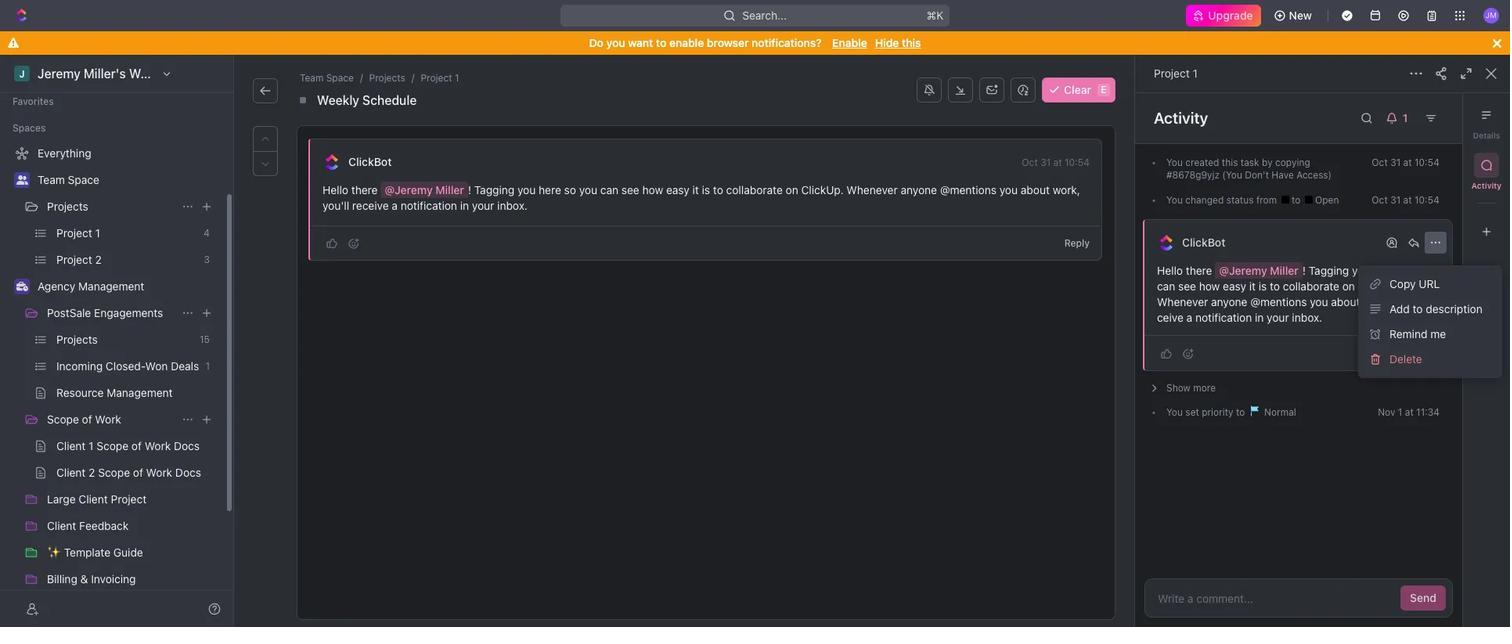 Task type: locate. For each thing, give the bounding box(es) containing it.
1 vertical spatial space
[[68, 173, 99, 186]]

projects link down team space
[[47, 194, 175, 219]]

0 horizontal spatial /
[[360, 72, 363, 84]]

can inside ! tagging you here so you can see how easy it is to collaborate on clickup. whenever anyone @mentions you about work, you'll re ceive a notification in your inbox.
[[1157, 280, 1175, 293]]

see inside ! tagging you here so you can see how easy it is to collaborate on clickup. whenever anyone @mentions you about work, you'll re ceive a notification in your inbox.
[[1178, 280, 1196, 293]]

2 vertical spatial you
[[1167, 406, 1183, 418]]

work, inside ! tagging you here so you can see how easy it is to collaborate on clickup. whenever anyone @mentions you about work, you'll receive a notification in your inbox.
[[1053, 183, 1080, 197]]

collaborate inside ! tagging you here so you can see how easy it is to collaborate on clickup. whenever anyone @mentions you about work, you'll receive a notification in your inbox.
[[726, 183, 783, 197]]

tagging inside ! tagging you here so you can see how easy it is to collaborate on clickup. whenever anyone @mentions you about work, you'll re ceive a notification in your inbox.
[[1309, 264, 1349, 277]]

you'll for a
[[323, 199, 349, 212]]

0 vertical spatial inbox.
[[497, 199, 528, 212]]

0 horizontal spatial it
[[693, 183, 699, 197]]

anyone for ceive
[[1211, 295, 1248, 309]]

1 vertical spatial hello there
[[1157, 264, 1215, 277]]

31 for changed status from
[[1391, 194, 1401, 206]]

tagging
[[474, 183, 515, 197], [1309, 264, 1349, 277]]

0 vertical spatial projects link
[[366, 70, 409, 86]]

collaborate for ceive
[[1283, 280, 1340, 293]]

sidebar navigation
[[0, 55, 234, 627]]

0 horizontal spatial a
[[392, 199, 398, 212]]

1 vertical spatial anyone
[[1211, 295, 1248, 309]]

is inside ! tagging you here so you can see how easy it is to collaborate on clickup. whenever anyone @mentions you about work, you'll receive a notification in your inbox.
[[702, 183, 710, 197]]

whenever inside ! tagging you here so you can see how easy it is to collaborate on clickup. whenever anyone @mentions you about work, you'll re ceive a notification in your inbox.
[[1157, 295, 1208, 309]]

1 you from the top
[[1167, 157, 1183, 168]]

do
[[589, 36, 604, 49]]

so inside ! tagging you here so you can see how easy it is to collaborate on clickup. whenever anyone @mentions you about work, you'll receive a notification in your inbox.
[[564, 183, 576, 197]]

0 vertical spatial you'll
[[323, 199, 349, 212]]

project 1
[[1154, 67, 1198, 80]]

! inside ! tagging you here so you can see how easy it is to collaborate on clickup. whenever anyone @mentions you about work, you'll re ceive a notification in your inbox.
[[1303, 264, 1306, 277]]

here for a
[[539, 183, 561, 197]]

work, inside ! tagging you here so you can see how easy it is to collaborate on clickup. whenever anyone @mentions you about work, you'll re ceive a notification in your inbox.
[[1363, 295, 1391, 309]]

0 vertical spatial about
[[1021, 183, 1050, 197]]

1 horizontal spatial there
[[1186, 264, 1212, 277]]

1 vertical spatial is
[[1259, 280, 1267, 293]]

0 vertical spatial !
[[468, 183, 471, 197]]

you left set
[[1167, 406, 1183, 418]]

management
[[78, 280, 144, 293]]

1 horizontal spatial in
[[1255, 311, 1264, 324]]

so inside ! tagging you here so you can see how easy it is to collaborate on clickup. whenever anyone @mentions you about work, you'll re ceive a notification in your inbox.
[[1399, 264, 1411, 277]]

1 vertical spatial @mentions
[[1251, 295, 1307, 309]]

1 vertical spatial clickbot
[[1182, 236, 1226, 249]]

inbox. inside ! tagging you here so you can see how easy it is to collaborate on clickup. whenever anyone @mentions you about work, you'll receive a notification in your inbox.
[[497, 199, 528, 212]]

hello there for a
[[323, 183, 381, 197]]

1 horizontal spatial project
[[1154, 67, 1190, 80]]

team space
[[38, 173, 99, 186]]

clickbot button
[[348, 155, 393, 169]]

1 / from the left
[[360, 72, 363, 84]]

!
[[468, 183, 471, 197], [1303, 264, 1306, 277]]

1 vertical spatial notification
[[1196, 311, 1252, 324]]

at for created this task by copying
[[1404, 157, 1412, 168]]

2 you from the top
[[1167, 194, 1183, 206]]

oct 31 at 10:54
[[1022, 157, 1090, 168], [1372, 157, 1440, 168], [1372, 194, 1440, 206]]

you'll down copy
[[1394, 295, 1421, 309]]

work, for ceive
[[1363, 295, 1391, 309]]

hello there inside task sidebar content section
[[1157, 264, 1215, 277]]

projects link
[[366, 70, 409, 86], [47, 194, 175, 219]]

reply
[[1065, 237, 1090, 249], [1412, 347, 1438, 359]]

/ up schedule
[[412, 72, 415, 84]]

hide
[[875, 36, 899, 49]]

0 vertical spatial hello
[[323, 183, 348, 197]]

clear
[[1064, 83, 1091, 96]]

! inside ! tagging you here so you can see how easy it is to collaborate on clickup. whenever anyone @mentions you about work, you'll receive a notification in your inbox.
[[468, 183, 471, 197]]

weekly schedule
[[317, 93, 417, 107]]

how inside ! tagging you here so you can see how easy it is to collaborate on clickup. whenever anyone @mentions you about work, you'll re ceive a notification in your inbox.
[[1199, 280, 1220, 293]]

projects
[[369, 72, 405, 84], [47, 200, 88, 213]]

team up weekly
[[300, 72, 324, 84]]

team inside tree
[[38, 173, 65, 186]]

it inside ! tagging you here so you can see how easy it is to collaborate on clickup. whenever anyone @mentions you about work, you'll re ceive a notification in your inbox.
[[1249, 280, 1256, 293]]

url
[[1419, 277, 1440, 290]]

project 1 link up weekly schedule link
[[418, 70, 462, 86]]

there inside task sidebar content section
[[1186, 264, 1212, 277]]

team
[[300, 72, 324, 84], [38, 173, 65, 186]]

projects link up schedule
[[366, 70, 409, 86]]

0 vertical spatial clickup.
[[801, 183, 844, 197]]

collaborate inside ! tagging you here so you can see how easy it is to collaborate on clickup. whenever anyone @mentions you about work, you'll re ceive a notification in your inbox.
[[1283, 280, 1340, 293]]

inbox.
[[497, 199, 528, 212], [1292, 311, 1323, 324]]

@mentions inside ! tagging you here so you can see how easy it is to collaborate on clickup. whenever anyone @mentions you about work, you'll re ceive a notification in your inbox.
[[1251, 295, 1307, 309]]

work,
[[1053, 183, 1080, 197], [1363, 295, 1391, 309]]

there
[[351, 183, 378, 197], [1186, 264, 1212, 277]]

0 vertical spatial your
[[472, 199, 494, 212]]

0 horizontal spatial whenever
[[847, 183, 898, 197]]

you'll inside ! tagging you here so you can see how easy it is to collaborate on clickup. whenever anyone @mentions you about work, you'll receive a notification in your inbox.
[[323, 199, 349, 212]]

notification
[[401, 199, 457, 212], [1196, 311, 1252, 324]]

clickbot down changed
[[1182, 236, 1226, 249]]

1 horizontal spatial whenever
[[1157, 295, 1208, 309]]

/
[[360, 72, 363, 84], [412, 72, 415, 84]]

want
[[628, 36, 653, 49]]

1 horizontal spatial is
[[1259, 280, 1267, 293]]

clickbot
[[348, 155, 392, 168], [1182, 236, 1226, 249]]

0 vertical spatial easy
[[666, 183, 690, 197]]

this right hide
[[902, 36, 921, 49]]

/ up weekly schedule link
[[360, 72, 363, 84]]

you left changed
[[1167, 194, 1183, 206]]

your inside ! tagging you here so you can see how easy it is to collaborate on clickup. whenever anyone @mentions you about work, you'll receive a notification in your inbox.
[[472, 199, 494, 212]]

it for ceive
[[1249, 280, 1256, 293]]

whenever for ceive
[[1157, 295, 1208, 309]]

activity
[[1154, 109, 1208, 127], [1472, 181, 1502, 190]]

whenever for a
[[847, 183, 898, 197]]

tagging for ceive
[[1309, 264, 1349, 277]]

there for a
[[351, 183, 378, 197]]

you'll left receive
[[323, 199, 349, 212]]

1 horizontal spatial so
[[1399, 264, 1411, 277]]

you
[[606, 36, 625, 49], [518, 183, 536, 197], [579, 183, 597, 197], [1000, 183, 1018, 197], [1352, 264, 1370, 277], [1414, 264, 1432, 277], [1310, 295, 1328, 309]]

you'll for ceive
[[1394, 295, 1421, 309]]

1 horizontal spatial !
[[1303, 264, 1306, 277]]

at
[[1054, 157, 1062, 168], [1404, 157, 1412, 168], [1404, 194, 1412, 206], [1405, 406, 1414, 418]]

0 vertical spatial you
[[1167, 157, 1183, 168]]

whenever inside ! tagging you here so you can see how easy it is to collaborate on clickup. whenever anyone @mentions you about work, you'll receive a notification in your inbox.
[[847, 183, 898, 197]]

this up (you
[[1222, 157, 1238, 168]]

0 horizontal spatial reply button
[[1058, 234, 1096, 253]]

clickup. inside ! tagging you here so you can see how easy it is to collaborate on clickup. whenever anyone @mentions you about work, you'll receive a notification in your inbox.
[[801, 183, 844, 197]]

changed
[[1186, 194, 1224, 206]]

projects up schedule
[[369, 72, 405, 84]]

project
[[1154, 67, 1190, 80], [421, 72, 452, 84]]

on for ceive
[[1343, 280, 1355, 293]]

! for ceive
[[1303, 264, 1306, 277]]

about
[[1021, 183, 1050, 197], [1331, 295, 1360, 309]]

0 horizontal spatial notification
[[401, 199, 457, 212]]

activity down the project 1
[[1154, 109, 1208, 127]]

collaborate
[[726, 183, 783, 197], [1283, 280, 1340, 293]]

clickbot inside task sidebar content section
[[1182, 236, 1226, 249]]

on inside ! tagging you here so you can see how easy it is to collaborate on clickup. whenever anyone @mentions you about work, you'll re ceive a notification in your inbox.
[[1343, 280, 1355, 293]]

0 vertical spatial collaborate
[[726, 183, 783, 197]]

1 horizontal spatial hello
[[1157, 264, 1183, 277]]

0 vertical spatial here
[[539, 183, 561, 197]]

collaborate for a
[[726, 183, 783, 197]]

hello there for ceive
[[1157, 264, 1215, 277]]

hello for a
[[323, 183, 348, 197]]

work, for a
[[1053, 183, 1080, 197]]

nov 1 at 11:34
[[1378, 406, 1440, 418]]

1 vertical spatial on
[[1343, 280, 1355, 293]]

receive
[[352, 199, 389, 212]]

you'll inside ! tagging you here so you can see how easy it is to collaborate on clickup. whenever anyone @mentions you about work, you'll re ceive a notification in your inbox.
[[1394, 295, 1421, 309]]

you inside you created this task by copying #8678g9yjz (you don't have access)
[[1167, 157, 1183, 168]]

1 vertical spatial this
[[1222, 157, 1238, 168]]

it inside ! tagging you here so you can see how easy it is to collaborate on clickup. whenever anyone @mentions you about work, you'll receive a notification in your inbox.
[[693, 183, 699, 197]]

1 vertical spatial in
[[1255, 311, 1264, 324]]

so for ceive
[[1399, 264, 1411, 277]]

is inside ! tagging you here so you can see how easy it is to collaborate on clickup. whenever anyone @mentions you about work, you'll re ceive a notification in your inbox.
[[1259, 280, 1267, 293]]

scope
[[47, 413, 79, 426]]

1 vertical spatial can
[[1157, 280, 1175, 293]]

can for a
[[600, 183, 619, 197]]

access)
[[1297, 169, 1332, 181]]

1 vertical spatial hello
[[1157, 264, 1183, 277]]

clickup. for a
[[801, 183, 844, 197]]

0 horizontal spatial how
[[642, 183, 663, 197]]

activity down the details
[[1472, 181, 1502, 190]]

1 horizontal spatial can
[[1157, 280, 1175, 293]]

there down changed
[[1186, 264, 1212, 277]]

a inside ! tagging you here so you can see how easy it is to collaborate on clickup. whenever anyone @mentions you about work, you'll receive a notification in your inbox.
[[392, 199, 398, 212]]

1 horizontal spatial it
[[1249, 280, 1256, 293]]

1 inside task sidebar content section
[[1398, 406, 1403, 418]]

1 vertical spatial activity
[[1472, 181, 1502, 190]]

re
[[1424, 295, 1439, 309]]

1 vertical spatial collaborate
[[1283, 280, 1340, 293]]

0 horizontal spatial you'll
[[323, 199, 349, 212]]

1 horizontal spatial reply
[[1412, 347, 1438, 359]]

oct
[[1022, 157, 1038, 168], [1372, 157, 1388, 168], [1372, 194, 1388, 206]]

project 1 link down upgrade link
[[1154, 67, 1198, 80]]

0 vertical spatial space
[[326, 72, 354, 84]]

space for team space / projects / project 1
[[326, 72, 354, 84]]

you for set priority to
[[1167, 406, 1183, 418]]

0 horizontal spatial hello there
[[323, 183, 381, 197]]

0 vertical spatial anyone
[[901, 183, 937, 197]]

so for a
[[564, 183, 576, 197]]

on
[[786, 183, 798, 197], [1343, 280, 1355, 293]]

can inside ! tagging you here so you can see how easy it is to collaborate on clickup. whenever anyone @mentions you about work, you'll receive a notification in your inbox.
[[600, 183, 619, 197]]

0 horizontal spatial @mentions
[[940, 183, 997, 197]]

tagging inside ! tagging you here so you can see how easy it is to collaborate on clickup. whenever anyone @mentions you about work, you'll receive a notification in your inbox.
[[474, 183, 515, 197]]

reply button
[[1058, 234, 1096, 253], [1406, 344, 1444, 363]]

1 horizontal spatial notification
[[1196, 311, 1252, 324]]

about inside ! tagging you here so you can see how easy it is to collaborate on clickup. whenever anyone @mentions you about work, you'll receive a notification in your inbox.
[[1021, 183, 1050, 197]]

1 horizontal spatial /
[[412, 72, 415, 84]]

in
[[460, 199, 469, 212], [1255, 311, 1264, 324]]

2 / from the left
[[412, 72, 415, 84]]

here inside ! tagging you here so you can see how easy it is to collaborate on clickup. whenever anyone @mentions you about work, you'll receive a notification in your inbox.
[[539, 183, 561, 197]]

on inside ! tagging you here so you can see how easy it is to collaborate on clickup. whenever anyone @mentions you about work, you'll receive a notification in your inbox.
[[786, 183, 798, 197]]

upgrade link
[[1187, 5, 1261, 27]]

1 vertical spatial it
[[1249, 280, 1256, 293]]

oct 31 at 10:54 for changed status from
[[1372, 194, 1440, 206]]

easy inside ! tagging you here so you can see how easy it is to collaborate on clickup. whenever anyone @mentions you about work, you'll receive a notification in your inbox.
[[666, 183, 690, 197]]

about inside ! tagging you here so you can see how easy it is to collaborate on clickup. whenever anyone @mentions you about work, you'll re ceive a notification in your inbox.
[[1331, 295, 1360, 309]]

tree containing team space
[[6, 141, 219, 627]]

2 horizontal spatial 1
[[1398, 406, 1403, 418]]

@mentions for ceive
[[1251, 295, 1307, 309]]

1 vertical spatial inbox.
[[1292, 311, 1323, 324]]

weekly schedule link
[[314, 91, 420, 110]]

1 horizontal spatial projects link
[[366, 70, 409, 86]]

1 horizontal spatial team
[[300, 72, 324, 84]]

3 you from the top
[[1167, 406, 1183, 418]]

31
[[1041, 157, 1051, 168], [1391, 157, 1401, 168], [1391, 194, 1401, 206]]

hello there down changed
[[1157, 264, 1215, 277]]

easy
[[666, 183, 690, 197], [1223, 280, 1247, 293]]

0 horizontal spatial collaborate
[[726, 183, 783, 197]]

1
[[1193, 67, 1198, 80], [455, 72, 459, 84], [1398, 406, 1403, 418]]

browser
[[707, 36, 749, 49]]

0 horizontal spatial projects
[[47, 200, 88, 213]]

1 horizontal spatial tagging
[[1309, 264, 1349, 277]]

space
[[326, 72, 354, 84], [68, 173, 99, 186]]

a
[[392, 199, 398, 212], [1187, 311, 1193, 324]]

0 vertical spatial team
[[300, 72, 324, 84]]

clickbot up receive
[[348, 155, 392, 168]]

1 vertical spatial your
[[1267, 311, 1289, 324]]

space up weekly
[[326, 72, 354, 84]]

space right user group icon
[[68, 173, 99, 186]]

1 horizontal spatial you'll
[[1394, 295, 1421, 309]]

team for team space / projects / project 1
[[300, 72, 324, 84]]

@mentions
[[940, 183, 997, 197], [1251, 295, 1307, 309]]

1 horizontal spatial space
[[326, 72, 354, 84]]

1 horizontal spatial clickbot
[[1182, 236, 1226, 249]]

is for a
[[702, 183, 710, 197]]

0 vertical spatial tagging
[[474, 183, 515, 197]]

0 horizontal spatial tagging
[[474, 183, 515, 197]]

a inside ! tagging you here so you can see how easy it is to collaborate on clickup. whenever anyone @mentions you about work, you'll re ceive a notification in your inbox.
[[1187, 311, 1193, 324]]

you up #8678g9yjz
[[1167, 157, 1183, 168]]

1 for project 1
[[1193, 67, 1198, 80]]

1 horizontal spatial this
[[1222, 157, 1238, 168]]

0 vertical spatial team space link
[[297, 70, 357, 86]]

in inside ! tagging you here so you can see how easy it is to collaborate on clickup. whenever anyone @mentions you about work, you'll receive a notification in your inbox.
[[460, 199, 469, 212]]

how inside ! tagging you here so you can see how easy it is to collaborate on clickup. whenever anyone @mentions you about work, you'll receive a notification in your inbox.
[[642, 183, 663, 197]]

10:54 for changed status from
[[1415, 194, 1440, 206]]

add to description button
[[1365, 297, 1496, 322]]

see for a
[[622, 183, 640, 197]]

1 horizontal spatial projects
[[369, 72, 405, 84]]

1 horizontal spatial 1
[[1193, 67, 1198, 80]]

project 1 link
[[1154, 67, 1198, 80], [418, 70, 462, 86]]

your
[[472, 199, 494, 212], [1267, 311, 1289, 324]]

1 vertical spatial tagging
[[1309, 264, 1349, 277]]

agency
[[38, 280, 75, 293]]

0 horizontal spatial there
[[351, 183, 378, 197]]

hello there up receive
[[323, 183, 381, 197]]

normal
[[1262, 406, 1297, 418]]

can
[[600, 183, 619, 197], [1157, 280, 1175, 293]]

how
[[642, 183, 663, 197], [1199, 280, 1220, 293]]

clickup. inside ! tagging you here so you can see how easy it is to collaborate on clickup. whenever anyone @mentions you about work, you'll re ceive a notification in your inbox.
[[1358, 280, 1401, 293]]

reply inside task sidebar content section
[[1412, 347, 1438, 359]]

can for ceive
[[1157, 280, 1175, 293]]

easy inside ! tagging you here so you can see how easy it is to collaborate on clickup. whenever anyone @mentions you about work, you'll re ceive a notification in your inbox.
[[1223, 280, 1247, 293]]

priority
[[1202, 406, 1234, 418]]

enable
[[669, 36, 704, 49]]

1 vertical spatial there
[[1186, 264, 1212, 277]]

see for ceive
[[1178, 280, 1196, 293]]

1 vertical spatial how
[[1199, 280, 1220, 293]]

agency management
[[38, 280, 144, 293]]

1 vertical spatial about
[[1331, 295, 1360, 309]]

postsale engagements
[[47, 306, 163, 319]]

team right user group icon
[[38, 173, 65, 186]]

1 vertical spatial here
[[1373, 264, 1396, 277]]

space inside team space link
[[68, 173, 99, 186]]

0 horizontal spatial see
[[622, 183, 640, 197]]

notification inside ! tagging you here so you can see how easy it is to collaborate on clickup. whenever anyone @mentions you about work, you'll re ceive a notification in your inbox.
[[1196, 311, 1252, 324]]

upgrade
[[1208, 9, 1253, 22]]

you'll
[[323, 199, 349, 212], [1394, 295, 1421, 309]]

0 horizontal spatial inbox.
[[497, 199, 528, 212]]

here inside ! tagging you here so you can see how easy it is to collaborate on clickup. whenever anyone @mentions you about work, you'll re ceive a notification in your inbox.
[[1373, 264, 1396, 277]]

oct 31 at 10:54 for created this task by copying
[[1372, 157, 1440, 168]]

0 horizontal spatial can
[[600, 183, 619, 197]]

1 horizontal spatial project 1 link
[[1154, 67, 1198, 80]]

tree
[[6, 141, 219, 627]]

clickup.
[[801, 183, 844, 197], [1358, 280, 1401, 293]]

new button
[[1267, 3, 1322, 28]]

0 horizontal spatial team
[[38, 173, 65, 186]]

anyone inside ! tagging you here so you can see how easy it is to collaborate on clickup. whenever anyone @mentions you about work, you'll receive a notification in your inbox.
[[901, 183, 937, 197]]

0 horizontal spatial this
[[902, 36, 921, 49]]

0 vertical spatial a
[[392, 199, 398, 212]]

0 horizontal spatial is
[[702, 183, 710, 197]]

1 horizontal spatial here
[[1373, 264, 1396, 277]]

0 vertical spatial clickbot
[[348, 155, 392, 168]]

! tagging you here so you can see how easy it is to collaborate on clickup. whenever anyone @mentions you about work, you'll re ceive a notification in your inbox.
[[1157, 264, 1439, 324]]

1 vertical spatial clickup.
[[1358, 280, 1401, 293]]

1 vertical spatial projects
[[47, 200, 88, 213]]

anyone
[[901, 183, 937, 197], [1211, 295, 1248, 309]]

hello inside task sidebar content section
[[1157, 264, 1183, 277]]

on for a
[[786, 183, 798, 197]]

projects inside sidebar "navigation"
[[47, 200, 88, 213]]

send button
[[1401, 586, 1446, 611]]

have
[[1272, 169, 1294, 181]]

projects down team space
[[47, 200, 88, 213]]

0 horizontal spatial project
[[421, 72, 452, 84]]

@mentions inside ! tagging you here so you can see how easy it is to collaborate on clickup. whenever anyone @mentions you about work, you'll receive a notification in your inbox.
[[940, 183, 997, 197]]

there up receive
[[351, 183, 378, 197]]

1 horizontal spatial work,
[[1363, 295, 1391, 309]]

1 horizontal spatial collaborate
[[1283, 280, 1340, 293]]

1 vertical spatial see
[[1178, 280, 1196, 293]]

0 vertical spatial projects
[[369, 72, 405, 84]]

0 vertical spatial reply
[[1065, 237, 1090, 249]]

see inside ! tagging you here so you can see how easy it is to collaborate on clickup. whenever anyone @mentions you about work, you'll receive a notification in your inbox.
[[622, 183, 640, 197]]

copying
[[1276, 157, 1311, 168]]

0 horizontal spatial clickbot
[[348, 155, 392, 168]]

whenever
[[847, 183, 898, 197], [1157, 295, 1208, 309]]

anyone inside ! tagging you here so you can see how easy it is to collaborate on clickup. whenever anyone @mentions you about work, you'll re ceive a notification in your inbox.
[[1211, 295, 1248, 309]]

hello
[[323, 183, 348, 197], [1157, 264, 1183, 277]]

here
[[539, 183, 561, 197], [1373, 264, 1396, 277]]



Task type: describe. For each thing, give the bounding box(es) containing it.
! tagging you here so you can see how easy it is to collaborate on clickup. whenever anyone @mentions you about work, you'll receive a notification in your inbox.
[[323, 183, 1083, 212]]

remind me button
[[1365, 322, 1496, 347]]

e
[[1101, 84, 1107, 96]]

do you want to enable browser notifications? enable hide this
[[589, 36, 921, 49]]

space for team space
[[68, 173, 99, 186]]

set priority to
[[1183, 406, 1248, 418]]

copy url
[[1390, 277, 1440, 290]]

to inside button
[[1413, 302, 1423, 316]]

to inside ! tagging you here so you can see how easy it is to collaborate on clickup. whenever anyone @mentions you about work, you'll re ceive a notification in your inbox.
[[1270, 280, 1280, 293]]

@mentions for a
[[940, 183, 997, 197]]

of
[[82, 413, 92, 426]]

spaces
[[13, 122, 46, 134]]

it for a
[[693, 183, 699, 197]]

copy
[[1390, 277, 1416, 290]]

favorites
[[13, 96, 54, 107]]

1 horizontal spatial reply button
[[1406, 344, 1444, 363]]

#8678g9yjz
[[1167, 169, 1220, 181]]

activity inside task sidebar content section
[[1154, 109, 1208, 127]]

there for ceive
[[1186, 264, 1212, 277]]

how for ceive
[[1199, 280, 1220, 293]]

is for ceive
[[1259, 280, 1267, 293]]

to inside ! tagging you here so you can see how easy it is to collaborate on clickup. whenever anyone @mentions you about work, you'll receive a notification in your inbox.
[[713, 183, 723, 197]]

remind me button
[[1365, 322, 1496, 347]]

work
[[95, 413, 121, 426]]

0 horizontal spatial team space link
[[38, 168, 216, 193]]

send
[[1410, 591, 1437, 604]]

inbox. inside ! tagging you here so you can see how easy it is to collaborate on clickup. whenever anyone @mentions you about work, you'll re ceive a notification in your inbox.
[[1292, 311, 1323, 324]]

0 horizontal spatial reply
[[1065, 237, 1090, 249]]

task sidebar navigation tab list
[[1470, 103, 1504, 244]]

notification inside ! tagging you here so you can see how easy it is to collaborate on clickup. whenever anyone @mentions you about work, you'll receive a notification in your inbox.
[[401, 199, 457, 212]]

copy url button
[[1365, 272, 1496, 297]]

delete button
[[1365, 347, 1496, 372]]

team space / projects / project 1
[[300, 72, 459, 84]]

0 horizontal spatial project 1 link
[[418, 70, 462, 86]]

1 for nov 1 at 11:34
[[1398, 406, 1403, 418]]

favorites button
[[6, 92, 60, 111]]

user group image
[[16, 175, 28, 185]]

you for changed status from
[[1167, 194, 1183, 206]]

created
[[1186, 157, 1219, 168]]

about for a
[[1021, 183, 1050, 197]]

at for set priority to
[[1405, 406, 1414, 418]]

description
[[1426, 302, 1483, 316]]

here for ceive
[[1373, 264, 1396, 277]]

by
[[1262, 157, 1273, 168]]

you created this task by copying #8678g9yjz (you don't have access)
[[1167, 157, 1332, 181]]

set
[[1186, 406, 1199, 418]]

task sidebar content section
[[1135, 93, 1463, 627]]

details
[[1473, 131, 1501, 140]]

scope of work
[[47, 413, 121, 426]]

10:54 for created this task by copying
[[1415, 157, 1440, 168]]

clickbot inside button
[[348, 155, 392, 168]]

business time image
[[16, 282, 28, 291]]

about for ceive
[[1331, 295, 1360, 309]]

1 vertical spatial projects link
[[47, 194, 175, 219]]

add
[[1390, 302, 1410, 316]]

0 horizontal spatial 1
[[455, 72, 459, 84]]

add to description
[[1390, 302, 1483, 316]]

postsale engagements link
[[47, 301, 175, 326]]

changed status from
[[1183, 194, 1280, 206]]

at for changed status from
[[1404, 194, 1412, 206]]

this inside you created this task by copying #8678g9yjz (you don't have access)
[[1222, 157, 1238, 168]]

your inside ! tagging you here so you can see how easy it is to collaborate on clickup. whenever anyone @mentions you about work, you'll re ceive a notification in your inbox.
[[1267, 311, 1289, 324]]

easy for ceive
[[1223, 280, 1247, 293]]

enable
[[832, 36, 867, 49]]

remind me
[[1390, 327, 1446, 341]]

easy for a
[[666, 183, 690, 197]]

tree inside sidebar "navigation"
[[6, 141, 219, 627]]

oct for created this task by copying
[[1372, 157, 1388, 168]]

0 vertical spatial reply button
[[1058, 234, 1096, 253]]

from
[[1257, 194, 1277, 206]]

engagements
[[94, 306, 163, 319]]

activity inside 'task sidebar navigation' tab list
[[1472, 181, 1502, 190]]

11:34
[[1417, 406, 1440, 418]]

agency management link
[[38, 274, 216, 299]]

tagging for a
[[474, 183, 515, 197]]

task
[[1241, 157, 1260, 168]]

delete
[[1390, 352, 1423, 366]]

open
[[1313, 194, 1339, 206]]

(you
[[1223, 169, 1243, 181]]

schedule
[[363, 93, 417, 107]]

postsale
[[47, 306, 91, 319]]

remind
[[1390, 327, 1428, 341]]

0 vertical spatial this
[[902, 36, 921, 49]]

weekly
[[317, 93, 359, 107]]

oct for changed status from
[[1372, 194, 1388, 206]]

nov
[[1378, 406, 1396, 418]]

! for a
[[468, 183, 471, 197]]

how for a
[[642, 183, 663, 197]]

new
[[1289, 9, 1312, 22]]

scope of work link
[[47, 407, 175, 432]]

31 for created this task by copying
[[1391, 157, 1401, 168]]

status
[[1227, 194, 1254, 206]]

hello for ceive
[[1157, 264, 1183, 277]]

notifications?
[[752, 36, 822, 49]]

me
[[1431, 327, 1446, 341]]

clickup. for ceive
[[1358, 280, 1401, 293]]

in inside ! tagging you here so you can see how easy it is to collaborate on clickup. whenever anyone @mentions you about work, you'll re ceive a notification in your inbox.
[[1255, 311, 1264, 324]]

don't
[[1245, 169, 1269, 181]]

⌘k
[[927, 9, 944, 22]]

search...
[[742, 9, 787, 22]]

team for team space
[[38, 173, 65, 186]]

ceive
[[1157, 295, 1439, 324]]

anyone for a
[[901, 183, 937, 197]]



Task type: vqa. For each thing, say whether or not it's contained in the screenshot.
at
yes



